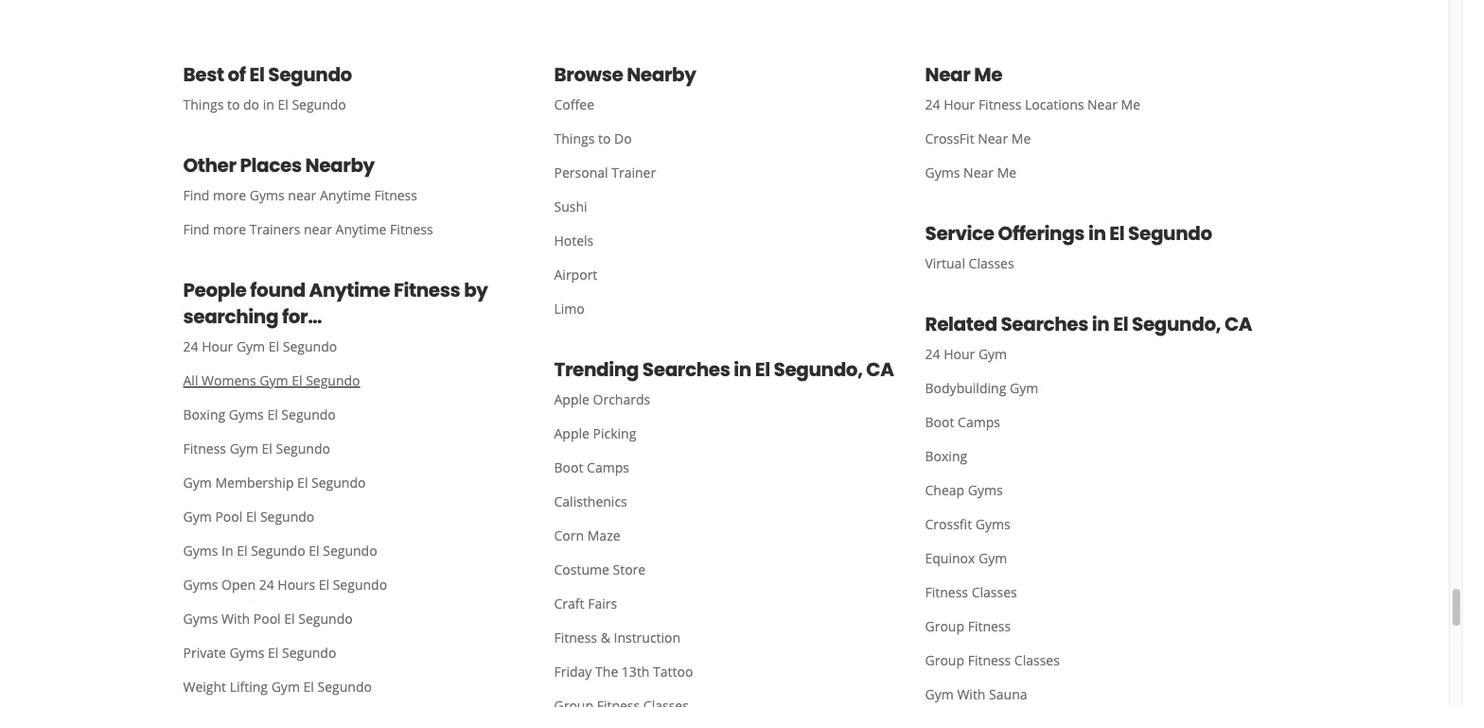 Task type: describe. For each thing, give the bounding box(es) containing it.
fitness gym el segundo
[[183, 440, 330, 458]]

24 hour gym el segundo
[[183, 338, 337, 356]]

hotels link
[[539, 224, 895, 258]]

corn
[[554, 527, 584, 545]]

gyms left open
[[183, 576, 218, 594]]

fitness left the &
[[554, 629, 597, 647]]

segundo inside private gyms el segundo link
[[282, 644, 336, 662]]

1 vertical spatial pool
[[253, 610, 281, 628]]

corn maze link
[[539, 519, 895, 553]]

gym inside 'gym membership el segundo' link
[[183, 474, 212, 492]]

boot camps link for related
[[910, 406, 1266, 440]]

the
[[595, 663, 618, 681]]

browse nearby
[[554, 61, 696, 88]]

hour for related searches in el segundo, ca
[[944, 345, 975, 363]]

in for service offerings in el segundo virtual classes
[[1088, 220, 1106, 247]]

near up "crossfit"
[[925, 61, 970, 88]]

people
[[183, 277, 246, 303]]

group for group fitness classes
[[925, 652, 964, 670]]

1 vertical spatial nearby
[[305, 152, 375, 179]]

gyms down places
[[250, 186, 285, 204]]

el up weight lifting gym el segundo
[[268, 644, 279, 662]]

costume store link
[[539, 553, 895, 587]]

segundo inside the "24 hour gym el segundo" link
[[283, 338, 337, 356]]

service offerings in el segundo virtual classes
[[925, 220, 1212, 272]]

boot for trending
[[554, 459, 583, 477]]

gyms open 24 hours el segundo link
[[168, 568, 524, 603]]

13th
[[622, 663, 650, 681]]

calisthenics
[[554, 493, 627, 511]]

24 hour gym
[[925, 345, 1007, 363]]

near up 'gyms near me'
[[978, 129, 1008, 147]]

me up 24 hour fitness locations near me on the right of page
[[974, 61, 1002, 88]]

24 for people found anytime fitness by searching for…
[[183, 338, 198, 356]]

searches for trending
[[642, 356, 730, 383]]

places
[[240, 152, 302, 179]]

weight lifting gym el segundo
[[183, 678, 372, 696]]

trainer
[[612, 163, 656, 181]]

find more trainers near anytime fitness
[[183, 220, 433, 238]]

gym pool el segundo link
[[168, 500, 524, 534]]

limo link
[[539, 292, 895, 326]]

friday the 13th tattoo
[[554, 663, 693, 681]]

fitness up membership
[[183, 440, 226, 458]]

sauna
[[989, 686, 1027, 704]]

service
[[925, 220, 994, 247]]

found
[[250, 277, 305, 303]]

el down limo link
[[755, 356, 770, 383]]

coffee
[[554, 95, 594, 113]]

all womens gym el segundo link
[[168, 364, 524, 398]]

with for gym
[[957, 686, 986, 704]]

gyms up the private
[[183, 610, 218, 628]]

apple picking link
[[539, 417, 895, 451]]

craft fairs
[[554, 595, 617, 613]]

trending searches in el segundo, ca
[[554, 356, 894, 383]]

el down gyms open 24 hours el segundo
[[284, 610, 295, 628]]

virtual
[[925, 254, 965, 272]]

el down all womens gym el segundo at the bottom left
[[267, 406, 278, 424]]

gyms up equinox gym
[[975, 515, 1010, 533]]

store
[[613, 561, 646, 579]]

1 horizontal spatial nearby
[[627, 61, 696, 88]]

24 hour gym el segundo link
[[168, 330, 524, 364]]

fitness down equinox
[[925, 584, 968, 602]]

weight
[[183, 678, 226, 696]]

bodybuilding gym link
[[910, 372, 1266, 406]]

browse
[[554, 61, 623, 88]]

gym inside gym with sauna link
[[925, 686, 954, 704]]

boxing gyms el segundo link
[[168, 398, 524, 432]]

find more trainers near anytime fitness link
[[168, 213, 524, 247]]

1 horizontal spatial things
[[554, 129, 595, 147]]

gym with sauna link
[[910, 678, 1266, 708]]

hour for people found anytime fitness by searching for…
[[202, 338, 233, 356]]

group fitness
[[925, 618, 1011, 636]]

searches for related
[[1001, 311, 1088, 338]]

personal
[[554, 163, 608, 181]]

fitness gym el segundo link
[[168, 432, 524, 466]]

lifting
[[230, 678, 268, 696]]

me down 24 hour fitness locations near me on the right of page
[[1011, 129, 1031, 147]]

el down private gyms el segundo link
[[303, 678, 314, 696]]

for…
[[282, 303, 322, 330]]

el right hours
[[319, 576, 329, 594]]

gyms with pool el segundo
[[183, 610, 353, 628]]

do
[[614, 129, 632, 147]]

el inside service offerings in el segundo virtual classes
[[1109, 220, 1125, 247]]

other places nearby
[[183, 152, 375, 179]]

maze
[[587, 527, 620, 545]]

gym membership el segundo link
[[168, 466, 524, 500]]

anytime for gyms
[[320, 186, 371, 204]]

24 hour fitness locations near me
[[925, 95, 1140, 113]]

near me
[[925, 61, 1002, 88]]

find for find more gyms near anytime fitness
[[183, 186, 210, 204]]

in inside the best of el segundo things to do in el segundo
[[263, 95, 274, 113]]

fitness up group fitness classes at the right bottom of page
[[968, 618, 1011, 636]]

people found anytime fitness by searching for…
[[183, 277, 488, 330]]

boxing link
[[910, 440, 1266, 474]]

gym inside bodybuilding gym link
[[1010, 379, 1038, 397]]

el down virtual classes link
[[1113, 311, 1128, 338]]

tattoo
[[653, 663, 693, 681]]

equinox
[[925, 550, 975, 568]]

sushi
[[554, 197, 587, 215]]

segundo inside weight lifting gym el segundo link
[[318, 678, 372, 696]]

apple orchards link
[[539, 383, 895, 417]]

gyms inside 'link'
[[925, 163, 960, 181]]

apple orchards
[[554, 391, 650, 409]]

all
[[183, 372, 198, 390]]

in for trending searches in el segundo, ca
[[734, 356, 751, 383]]

personal trainer link
[[539, 156, 895, 190]]

me up crossfit near me link
[[1121, 95, 1140, 113]]

el up all womens gym el segundo at the bottom left
[[269, 338, 279, 356]]

anytime inside 'people found anytime fitness by searching for…'
[[309, 277, 390, 303]]

apple for apple orchards
[[554, 391, 590, 409]]

gym with sauna
[[925, 686, 1027, 704]]

corn maze
[[554, 527, 620, 545]]

things inside the best of el segundo things to do in el segundo
[[183, 95, 224, 113]]

cheap gyms link
[[910, 474, 1266, 508]]

other
[[183, 152, 236, 179]]

24 right open
[[259, 576, 274, 594]]

find for find more trainers near anytime fitness
[[183, 220, 210, 238]]

gym inside fitness gym el segundo link
[[230, 440, 258, 458]]

fitness up find more trainers near anytime fitness link at the left top of page
[[374, 186, 417, 204]]

cheap
[[925, 481, 965, 499]]

orchards
[[593, 391, 650, 409]]

more for trainers
[[213, 220, 246, 238]]

el right the do
[[278, 95, 288, 113]]

gym inside the "24 hour gym el segundo" link
[[236, 338, 265, 356]]

boot camps for related
[[925, 413, 1000, 431]]



Task type: locate. For each thing, give the bounding box(es) containing it.
group for group fitness
[[925, 618, 964, 636]]

ca for trending searches in el segundo, ca
[[866, 356, 894, 383]]

group down fitness classes
[[925, 618, 964, 636]]

pool up private gyms el segundo
[[253, 610, 281, 628]]

0 vertical spatial pool
[[215, 508, 243, 526]]

boot camps link down apple orchards 'link'
[[539, 451, 895, 485]]

2 find from the top
[[183, 220, 210, 238]]

crossfit near me
[[925, 129, 1031, 147]]

gym down gym membership el segundo
[[183, 508, 212, 526]]

crossfit
[[925, 515, 972, 533]]

instruction
[[614, 629, 681, 647]]

24 up "crossfit"
[[925, 95, 940, 113]]

0 vertical spatial classes
[[969, 254, 1014, 272]]

hour down near me
[[944, 95, 975, 113]]

2 vertical spatial classes
[[1014, 652, 1060, 670]]

el right membership
[[297, 474, 308, 492]]

1 vertical spatial classes
[[972, 584, 1017, 602]]

fitness left the by on the top left
[[394, 277, 460, 303]]

with inside the "gyms with pool el segundo" link
[[222, 610, 250, 628]]

apple for apple picking
[[554, 425, 590, 443]]

bodybuilding gym
[[925, 379, 1038, 397]]

near for gyms
[[288, 186, 316, 204]]

with for gyms
[[222, 610, 250, 628]]

near for trainers
[[304, 220, 332, 238]]

group fitness classes
[[925, 652, 1060, 670]]

1 vertical spatial more
[[213, 220, 246, 238]]

24 hour gym link
[[910, 338, 1266, 372]]

fitness & instruction
[[554, 629, 681, 647]]

gyms left in
[[183, 542, 218, 560]]

1 horizontal spatial to
[[598, 129, 611, 147]]

things to do in el segundo link
[[168, 88, 524, 122]]

gym right lifting
[[271, 678, 300, 696]]

1 horizontal spatial segundo,
[[1132, 311, 1221, 338]]

1 vertical spatial searches
[[642, 356, 730, 383]]

boxing up cheap
[[925, 447, 967, 465]]

ca for related searches in el segundo, ca
[[1225, 311, 1252, 338]]

gym down searching
[[236, 338, 265, 356]]

group fitness classes link
[[910, 644, 1266, 678]]

1 horizontal spatial boxing
[[925, 447, 967, 465]]

segundo inside all womens gym el segundo link
[[306, 372, 360, 390]]

boxing down the all
[[183, 406, 225, 424]]

fitness
[[978, 95, 1022, 113], [374, 186, 417, 204], [390, 220, 433, 238], [394, 277, 460, 303], [183, 440, 226, 458], [925, 584, 968, 602], [968, 618, 1011, 636], [554, 629, 597, 647], [968, 652, 1011, 670]]

hour down searching
[[202, 338, 233, 356]]

gym pool el segundo
[[183, 508, 315, 526]]

24
[[925, 95, 940, 113], [183, 338, 198, 356], [925, 345, 940, 363], [259, 576, 274, 594]]

2 vertical spatial anytime
[[309, 277, 390, 303]]

24 for related searches in el segundo, ca
[[925, 345, 940, 363]]

classes inside "fitness classes" link
[[972, 584, 1017, 602]]

gyms near me
[[925, 163, 1017, 181]]

friday the 13th tattoo link
[[539, 656, 895, 690]]

equinox gym link
[[910, 542, 1266, 576]]

hour for near me
[[944, 95, 975, 113]]

0 horizontal spatial things
[[183, 95, 224, 113]]

apple left picking
[[554, 425, 590, 443]]

gym down group fitness classes at the right bottom of page
[[925, 686, 954, 704]]

gyms up lifting
[[229, 644, 264, 662]]

in right offerings
[[1088, 220, 1106, 247]]

1 group from the top
[[925, 618, 964, 636]]

boot down bodybuilding
[[925, 413, 954, 431]]

to left do
[[598, 129, 611, 147]]

el down membership
[[246, 508, 257, 526]]

near down find more gyms near anytime fitness
[[304, 220, 332, 238]]

0 horizontal spatial boot
[[554, 459, 583, 477]]

gyms up fitness gym el segundo
[[229, 406, 264, 424]]

near inside 'link'
[[963, 163, 994, 181]]

classes up group fitness on the bottom of the page
[[972, 584, 1017, 602]]

to inside the best of el segundo things to do in el segundo
[[227, 95, 240, 113]]

costume store
[[554, 561, 646, 579]]

0 horizontal spatial pool
[[215, 508, 243, 526]]

gyms open 24 hours el segundo
[[183, 576, 387, 594]]

find inside find more gyms near anytime fitness link
[[183, 186, 210, 204]]

with inside gym with sauna link
[[957, 686, 986, 704]]

0 vertical spatial boot camps link
[[910, 406, 1266, 440]]

gym up membership
[[230, 440, 258, 458]]

best
[[183, 61, 224, 88]]

with down open
[[222, 610, 250, 628]]

1 vertical spatial boxing
[[925, 447, 967, 465]]

trainers
[[250, 220, 300, 238]]

in
[[222, 542, 233, 560]]

2 group from the top
[[925, 652, 964, 670]]

1 vertical spatial to
[[598, 129, 611, 147]]

1 more from the top
[[213, 186, 246, 204]]

hour
[[944, 95, 975, 113], [202, 338, 233, 356], [944, 345, 975, 363]]

0 horizontal spatial boxing
[[183, 406, 225, 424]]

0 vertical spatial apple
[[554, 391, 590, 409]]

hotels
[[554, 232, 594, 250]]

craft fairs link
[[539, 587, 895, 621]]

nearby right browse at the left
[[627, 61, 696, 88]]

gym up bodybuilding gym
[[978, 345, 1007, 363]]

2 more from the top
[[213, 220, 246, 238]]

apple inside 'link'
[[554, 391, 590, 409]]

gyms up crossfit gyms
[[968, 481, 1003, 499]]

airport
[[554, 266, 597, 284]]

boot camps link down 24 hour gym link
[[910, 406, 1266, 440]]

fitness up crossfit near me
[[978, 95, 1022, 113]]

fitness classes link
[[910, 576, 1266, 610]]

0 vertical spatial boot camps
[[925, 413, 1000, 431]]

near up crossfit near me link
[[1087, 95, 1118, 113]]

do
[[243, 95, 259, 113]]

1 horizontal spatial boot camps link
[[910, 406, 1266, 440]]

anytime
[[320, 186, 371, 204], [336, 220, 387, 238], [309, 277, 390, 303]]

0 vertical spatial boxing
[[183, 406, 225, 424]]

boxing gyms el segundo
[[183, 406, 336, 424]]

anytime for trainers
[[336, 220, 387, 238]]

0 vertical spatial with
[[222, 610, 250, 628]]

searches
[[1001, 311, 1088, 338], [642, 356, 730, 383]]

segundo inside the "gyms with pool el segundo" link
[[298, 610, 353, 628]]

0 vertical spatial searches
[[1001, 311, 1088, 338]]

0 horizontal spatial boot camps
[[554, 459, 629, 477]]

near up find more trainers near anytime fitness
[[288, 186, 316, 204]]

things down coffee at the left of page
[[554, 129, 595, 147]]

segundo, for related searches in el segundo, ca
[[1132, 311, 1221, 338]]

anytime up the "24 hour gym el segundo" link
[[309, 277, 390, 303]]

1 horizontal spatial pool
[[253, 610, 281, 628]]

me inside 'link'
[[997, 163, 1017, 181]]

0 horizontal spatial nearby
[[305, 152, 375, 179]]

airport link
[[539, 258, 895, 292]]

personal trainer
[[554, 163, 656, 181]]

related searches in el segundo, ca
[[925, 311, 1252, 338]]

crossfit near me link
[[910, 122, 1266, 156]]

fairs
[[588, 595, 617, 613]]

1 horizontal spatial boot camps
[[925, 413, 1000, 431]]

friday
[[554, 663, 592, 681]]

gym up fitness classes
[[979, 550, 1007, 568]]

boot camps link for trending
[[539, 451, 895, 485]]

best of el segundo things to do in el segundo
[[183, 61, 352, 113]]

1 vertical spatial boot camps
[[554, 459, 629, 477]]

el down 24 hour gym el segundo
[[292, 372, 302, 390]]

all womens gym el segundo
[[183, 372, 360, 390]]

in down virtual classes link
[[1092, 311, 1110, 338]]

0 vertical spatial more
[[213, 186, 246, 204]]

segundo inside service offerings in el segundo virtual classes
[[1128, 220, 1212, 247]]

segundo inside 'gym pool el segundo' link
[[260, 508, 315, 526]]

0 vertical spatial find
[[183, 186, 210, 204]]

boot camps down bodybuilding
[[925, 413, 1000, 431]]

to left the do
[[227, 95, 240, 113]]

gym inside weight lifting gym el segundo link
[[271, 678, 300, 696]]

24 up the all
[[183, 338, 198, 356]]

fitness up gym with sauna
[[968, 652, 1011, 670]]

0 vertical spatial nearby
[[627, 61, 696, 88]]

weight lifting gym el segundo link
[[168, 671, 524, 705]]

camps down picking
[[587, 459, 629, 477]]

fitness down find more gyms near anytime fitness link
[[390, 220, 433, 238]]

anytime up find more trainers near anytime fitness link at the left top of page
[[320, 186, 371, 204]]

boot up the calisthenics
[[554, 459, 583, 477]]

segundo inside gyms open 24 hours el segundo link
[[333, 576, 387, 594]]

gym inside equinox gym link
[[979, 550, 1007, 568]]

0 vertical spatial segundo,
[[1132, 311, 1221, 338]]

bodybuilding
[[925, 379, 1006, 397]]

find up 'people'
[[183, 220, 210, 238]]

things
[[183, 95, 224, 113], [554, 129, 595, 147]]

near
[[288, 186, 316, 204], [304, 220, 332, 238]]

1 vertical spatial segundo,
[[774, 356, 863, 383]]

more for gyms
[[213, 186, 246, 204]]

0 vertical spatial group
[[925, 618, 964, 636]]

0 vertical spatial near
[[288, 186, 316, 204]]

24 for near me
[[925, 95, 940, 113]]

0 horizontal spatial camps
[[587, 459, 629, 477]]

1 apple from the top
[[554, 391, 590, 409]]

boot camps
[[925, 413, 1000, 431], [554, 459, 629, 477]]

coffee link
[[539, 88, 895, 122]]

searches down limo link
[[642, 356, 730, 383]]

near down crossfit near me
[[963, 163, 994, 181]]

gym membership el segundo
[[183, 474, 366, 492]]

in inside service offerings in el segundo virtual classes
[[1088, 220, 1106, 247]]

1 vertical spatial ca
[[866, 356, 894, 383]]

boot camps up the calisthenics
[[554, 459, 629, 477]]

sushi link
[[539, 190, 895, 224]]

1 vertical spatial find
[[183, 220, 210, 238]]

el up hours
[[309, 542, 319, 560]]

gyms down "crossfit"
[[925, 163, 960, 181]]

segundo,
[[1132, 311, 1221, 338], [774, 356, 863, 383]]

1 vertical spatial group
[[925, 652, 964, 670]]

costume
[[554, 561, 609, 579]]

1 horizontal spatial camps
[[958, 413, 1000, 431]]

segundo inside boxing gyms el segundo link
[[281, 406, 336, 424]]

gym inside 'gym pool el segundo' link
[[183, 508, 212, 526]]

by
[[464, 277, 488, 303]]

private gyms el segundo link
[[168, 637, 524, 671]]

ca
[[1225, 311, 1252, 338], [866, 356, 894, 383]]

gyms with pool el segundo link
[[168, 603, 524, 637]]

gym
[[236, 338, 265, 356], [978, 345, 1007, 363], [260, 372, 288, 390], [1010, 379, 1038, 397], [230, 440, 258, 458], [183, 474, 212, 492], [183, 508, 212, 526], [979, 550, 1007, 568], [271, 678, 300, 696], [925, 686, 954, 704]]

private
[[183, 644, 226, 662]]

equinox gym
[[925, 550, 1007, 568]]

1 vertical spatial with
[[957, 686, 986, 704]]

apple down trending
[[554, 391, 590, 409]]

segundo, for trending searches in el segundo, ca
[[774, 356, 863, 383]]

camps for related
[[958, 413, 1000, 431]]

craft
[[554, 595, 584, 613]]

el down 'gyms near me' 'link'
[[1109, 220, 1125, 247]]

group
[[925, 618, 964, 636], [925, 652, 964, 670]]

with left sauna
[[957, 686, 986, 704]]

fitness & instruction link
[[539, 621, 895, 656]]

1 vertical spatial boot camps link
[[539, 451, 895, 485]]

camps down bodybuilding gym
[[958, 413, 1000, 431]]

1 horizontal spatial boot
[[925, 413, 954, 431]]

1 horizontal spatial with
[[957, 686, 986, 704]]

0 horizontal spatial searches
[[642, 356, 730, 383]]

1 vertical spatial things
[[554, 129, 595, 147]]

cheap gyms
[[925, 481, 1003, 499]]

things down best
[[183, 95, 224, 113]]

0 vertical spatial ca
[[1225, 311, 1252, 338]]

2 apple from the top
[[554, 425, 590, 443]]

hours
[[278, 576, 315, 594]]

apple
[[554, 391, 590, 409], [554, 425, 590, 443]]

1 find from the top
[[183, 186, 210, 204]]

0 horizontal spatial to
[[227, 95, 240, 113]]

0 vertical spatial camps
[[958, 413, 1000, 431]]

me down crossfit near me
[[997, 163, 1017, 181]]

fitness inside 'people found anytime fitness by searching for…'
[[394, 277, 460, 303]]

0 vertical spatial to
[[227, 95, 240, 113]]

el up gym membership el segundo
[[262, 440, 272, 458]]

find more gyms near anytime fitness link
[[168, 179, 524, 213]]

1 vertical spatial boot
[[554, 459, 583, 477]]

hour down related
[[944, 345, 975, 363]]

in for related searches in el segundo, ca
[[1092, 311, 1110, 338]]

segundo inside fitness gym el segundo link
[[276, 440, 330, 458]]

anytime down find more gyms near anytime fitness link
[[336, 220, 387, 238]]

0 vertical spatial things
[[183, 95, 224, 113]]

boxing for boxing
[[925, 447, 967, 465]]

boxing for boxing gyms el segundo
[[183, 406, 225, 424]]

trending
[[554, 356, 639, 383]]

0 vertical spatial boot
[[925, 413, 954, 431]]

find down other at top left
[[183, 186, 210, 204]]

in down limo link
[[734, 356, 751, 383]]

classes down service
[[969, 254, 1014, 272]]

to
[[227, 95, 240, 113], [598, 129, 611, 147]]

searching
[[183, 303, 278, 330]]

0 horizontal spatial with
[[222, 610, 250, 628]]

segundo inside 'gym membership el segundo' link
[[311, 474, 366, 492]]

calisthenics link
[[539, 485, 895, 519]]

of
[[228, 61, 246, 88]]

1 horizontal spatial searches
[[1001, 311, 1088, 338]]

open
[[222, 576, 256, 594]]

classes inside service offerings in el segundo virtual classes
[[969, 254, 1014, 272]]

0 vertical spatial anytime
[[320, 186, 371, 204]]

gyms in el segundo el segundo
[[183, 542, 377, 560]]

boot for related
[[925, 413, 954, 431]]

group fitness link
[[910, 610, 1266, 644]]

classes up sauna
[[1014, 652, 1060, 670]]

24 hour fitness locations near me link
[[910, 88, 1266, 122]]

0 horizontal spatial segundo,
[[774, 356, 863, 383]]

pool up in
[[215, 508, 243, 526]]

1 vertical spatial near
[[304, 220, 332, 238]]

gym right bodybuilding
[[1010, 379, 1038, 397]]

0 horizontal spatial ca
[[866, 356, 894, 383]]

nearby up find more gyms near anytime fitness
[[305, 152, 375, 179]]

el right in
[[237, 542, 248, 560]]

gym left membership
[[183, 474, 212, 492]]

1 vertical spatial anytime
[[336, 220, 387, 238]]

camps for trending
[[587, 459, 629, 477]]

1 vertical spatial apple
[[554, 425, 590, 443]]

in right the do
[[263, 95, 274, 113]]

with
[[222, 610, 250, 628], [957, 686, 986, 704]]

gym inside all womens gym el segundo link
[[260, 372, 288, 390]]

gym inside 24 hour gym link
[[978, 345, 1007, 363]]

boot camps for trending
[[554, 459, 629, 477]]

gyms in el segundo el segundo link
[[168, 534, 524, 568]]

womens
[[202, 372, 256, 390]]

gyms
[[925, 163, 960, 181], [250, 186, 285, 204], [229, 406, 264, 424], [968, 481, 1003, 499], [975, 515, 1010, 533], [183, 542, 218, 560], [183, 576, 218, 594], [183, 610, 218, 628], [229, 644, 264, 662]]

private gyms el segundo
[[183, 644, 336, 662]]

classes inside the 'group fitness classes' link
[[1014, 652, 1060, 670]]

1 vertical spatial camps
[[587, 459, 629, 477]]

gym down 24 hour gym el segundo
[[260, 372, 288, 390]]

0 horizontal spatial boot camps link
[[539, 451, 895, 485]]

virtual classes link
[[910, 247, 1266, 281]]

group down group fitness on the bottom of the page
[[925, 652, 964, 670]]

crossfit
[[925, 129, 974, 147]]

el right of at the top of page
[[249, 61, 264, 88]]

find
[[183, 186, 210, 204], [183, 220, 210, 238]]

searches down virtual classes link
[[1001, 311, 1088, 338]]

fitness classes
[[925, 584, 1017, 602]]

1 horizontal spatial ca
[[1225, 311, 1252, 338]]

find inside find more trainers near anytime fitness link
[[183, 220, 210, 238]]

24 down related
[[925, 345, 940, 363]]

related
[[925, 311, 997, 338]]

find more gyms near anytime fitness
[[183, 186, 417, 204]]

more down other at top left
[[213, 186, 246, 204]]

things to do
[[554, 129, 632, 147]]

more left trainers
[[213, 220, 246, 238]]

boot camps link
[[910, 406, 1266, 440], [539, 451, 895, 485]]



Task type: vqa. For each thing, say whether or not it's contained in the screenshot.
Health
no



